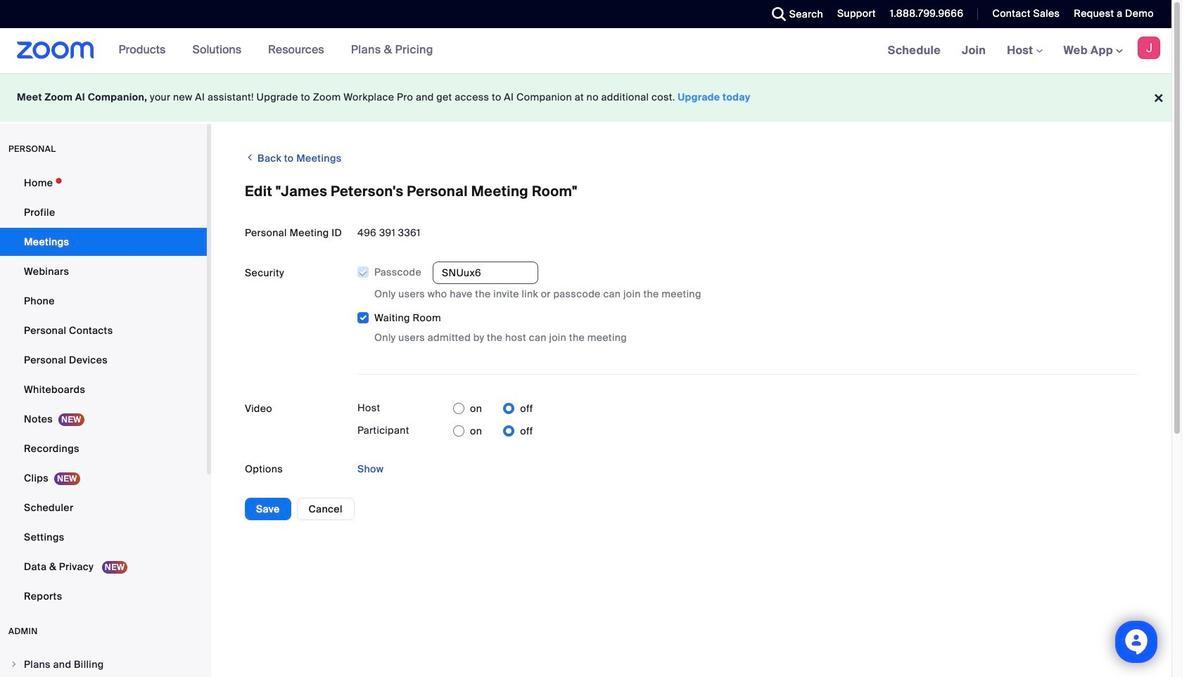 Task type: locate. For each thing, give the bounding box(es) containing it.
menu item
[[0, 652, 207, 678]]

zoom logo image
[[17, 42, 94, 59]]

group
[[357, 262, 1138, 346]]

banner
[[0, 28, 1172, 74]]

None text field
[[433, 262, 539, 285]]

option group
[[453, 398, 533, 420], [453, 420, 533, 443]]

footer
[[0, 73, 1172, 122]]

profile picture image
[[1138, 37, 1161, 59]]



Task type: describe. For each thing, give the bounding box(es) containing it.
1 option group from the top
[[453, 398, 533, 420]]

right image
[[10, 661, 18, 669]]

2 option group from the top
[[453, 420, 533, 443]]

meetings navigation
[[878, 28, 1172, 74]]

personal menu menu
[[0, 169, 207, 612]]

left image
[[245, 151, 255, 165]]

product information navigation
[[108, 28, 444, 73]]



Task type: vqa. For each thing, say whether or not it's contained in the screenshot.
Demo
no



